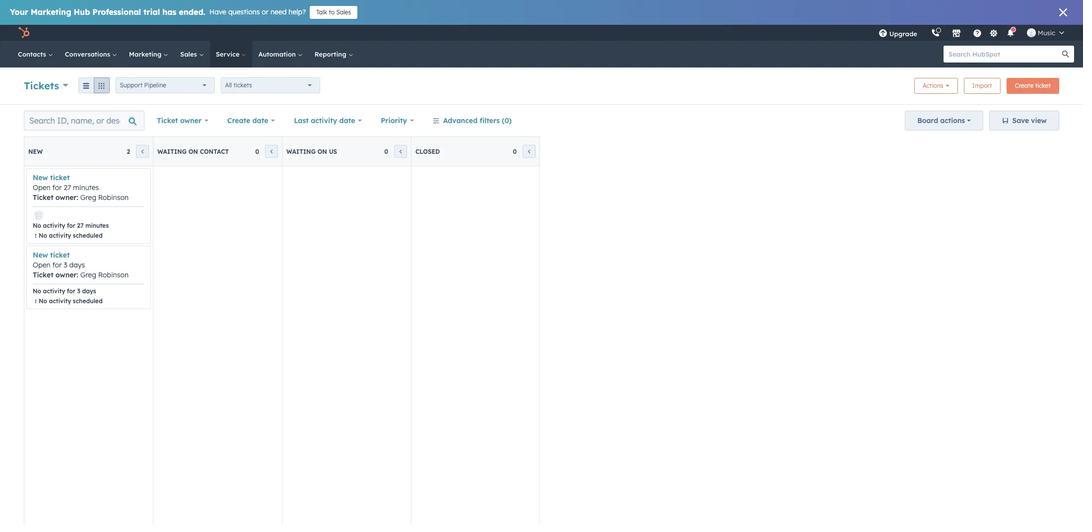 Task type: describe. For each thing, give the bounding box(es) containing it.
save view
[[1013, 116, 1047, 125]]

marketplaces image
[[953, 29, 961, 38]]

settings link
[[988, 28, 1001, 38]]

priority button
[[375, 111, 421, 131]]

on for us
[[318, 148, 327, 155]]

activity down new ticket open for 3 days ticket owner : greg robinson
[[43, 288, 65, 295]]

actions button
[[915, 78, 958, 94]]

sales inside button
[[337, 8, 351, 16]]

all tickets
[[225, 81, 252, 89]]

filters
[[480, 116, 500, 125]]

date inside create date popup button
[[253, 116, 268, 125]]

hubspot link
[[12, 27, 37, 39]]

: for days
[[77, 271, 78, 280]]

have
[[209, 7, 226, 16]]

automation
[[258, 50, 298, 58]]

view
[[1032, 116, 1047, 125]]

greg for minutes
[[80, 193, 96, 202]]

questions
[[228, 7, 260, 16]]

board
[[918, 116, 939, 125]]

priority
[[381, 116, 407, 125]]

create for create ticket
[[1016, 82, 1034, 89]]

0 for us
[[384, 148, 388, 155]]

tickets banner
[[24, 75, 1060, 94]]

all tickets button
[[221, 77, 320, 93]]

on for contact
[[189, 148, 198, 155]]

no activity for 27 minutes
[[33, 222, 109, 229]]

actions
[[923, 82, 944, 89]]

music button
[[1022, 25, 1071, 41]]

for inside new ticket open for 27 minutes ticket owner : greg robinson
[[52, 183, 62, 192]]

settings image
[[990, 29, 999, 38]]

help button
[[969, 25, 986, 41]]

pipeline
[[144, 81, 166, 89]]

open for new ticket open for 27 minutes ticket owner : greg robinson
[[33, 183, 50, 192]]

music
[[1038, 29, 1056, 37]]

days inside new ticket open for 3 days ticket owner : greg robinson
[[69, 261, 85, 270]]

greg for days
[[80, 271, 96, 280]]

help?
[[289, 7, 306, 16]]

1 vertical spatial minutes
[[85, 222, 109, 229]]

group inside tickets banner
[[78, 77, 110, 93]]

support
[[120, 81, 143, 89]]

service
[[216, 50, 242, 58]]

automation link
[[253, 41, 309, 68]]

professional
[[93, 7, 141, 17]]

us
[[329, 148, 337, 155]]

marketplaces button
[[947, 25, 967, 41]]

last activity date button
[[288, 111, 369, 131]]

date inside last activity date popup button
[[339, 116, 355, 125]]

search button
[[1058, 46, 1075, 63]]

ticket owner button
[[150, 111, 215, 131]]

3 0 from the left
[[513, 148, 517, 155]]

hubspot image
[[18, 27, 30, 39]]

no activity for 3 days
[[33, 288, 96, 295]]

for down new ticket open for 3 days ticket owner : greg robinson
[[67, 288, 75, 295]]

reporting link
[[309, 41, 359, 68]]

advanced filters (0) button
[[427, 111, 518, 131]]

tickets
[[24, 79, 59, 92]]

robinson for new ticket open for 27 minutes ticket owner : greg robinson
[[98, 193, 129, 202]]

ticket for new ticket open for 27 minutes ticket owner : greg robinson
[[50, 173, 70, 182]]

create for create date
[[227, 116, 250, 125]]

activity down no activity for 27 minutes
[[49, 232, 71, 239]]

waiting for waiting on contact
[[157, 148, 187, 155]]

hub
[[74, 7, 90, 17]]

menu containing music
[[872, 25, 1072, 41]]

closed
[[416, 148, 440, 155]]

waiting on us
[[287, 148, 337, 155]]

ticket for new ticket open for 27 minutes ticket owner : greg robinson
[[33, 193, 53, 202]]

calling icon button
[[928, 26, 945, 39]]

service link
[[210, 41, 253, 68]]

for inside new ticket open for 3 days ticket owner : greg robinson
[[52, 261, 62, 270]]

activity down new ticket open for 27 minutes ticket owner : greg robinson
[[43, 222, 65, 229]]

minutes inside new ticket open for 27 minutes ticket owner : greg robinson
[[73, 183, 99, 192]]

new for new
[[28, 148, 43, 155]]

new ticket open for 27 minutes ticket owner : greg robinson
[[33, 173, 129, 202]]

your marketing hub professional trial has ended. have questions or need help?
[[10, 7, 306, 17]]

board actions
[[918, 116, 966, 125]]

save
[[1013, 116, 1030, 125]]

import button
[[964, 78, 1001, 94]]

tickets button
[[24, 78, 68, 93]]

Search HubSpot search field
[[944, 46, 1066, 63]]

support pipeline
[[120, 81, 166, 89]]



Task type: locate. For each thing, give the bounding box(es) containing it.
date right last
[[339, 116, 355, 125]]

activity
[[311, 116, 337, 125], [43, 222, 65, 229], [49, 232, 71, 239], [43, 288, 65, 295], [49, 297, 71, 305]]

greg inside new ticket open for 3 days ticket owner : greg robinson
[[80, 271, 96, 280]]

ticket inside button
[[1036, 82, 1051, 89]]

sales right to
[[337, 8, 351, 16]]

1 vertical spatial scheduled
[[73, 297, 103, 305]]

owner up the waiting on contact
[[180, 116, 202, 125]]

for down new ticket open for 27 minutes ticket owner : greg robinson
[[67, 222, 75, 229]]

1 no activity scheduled from the top
[[39, 232, 103, 239]]

1 new ticket link from the top
[[33, 173, 70, 182]]

0 horizontal spatial 3
[[64, 261, 67, 270]]

: up no activity for 3 days
[[77, 271, 78, 280]]

1 vertical spatial new
[[33, 173, 48, 182]]

sales
[[337, 8, 351, 16], [180, 50, 199, 58]]

2 robinson from the top
[[98, 271, 129, 280]]

ticket for new ticket open for 3 days ticket owner : greg robinson
[[50, 251, 70, 260]]

upgrade
[[890, 30, 918, 38]]

0 vertical spatial days
[[69, 261, 85, 270]]

owner for new ticket open for 3 days ticket owner : greg robinson
[[56, 271, 77, 280]]

new
[[28, 148, 43, 155], [33, 173, 48, 182], [33, 251, 48, 260]]

group
[[78, 77, 110, 93]]

create date button
[[221, 111, 282, 131]]

1 vertical spatial marketing
[[129, 50, 163, 58]]

calling icon image
[[932, 29, 941, 38]]

ticket
[[1036, 82, 1051, 89], [50, 173, 70, 182], [50, 251, 70, 260]]

1 vertical spatial sales
[[180, 50, 199, 58]]

ticket inside new ticket open for 27 minutes ticket owner : greg robinson
[[50, 173, 70, 182]]

robinson for new ticket open for 3 days ticket owner : greg robinson
[[98, 271, 129, 280]]

create up save view button
[[1016, 82, 1034, 89]]

0 vertical spatial open
[[33, 183, 50, 192]]

for up no activity for 3 days
[[52, 261, 62, 270]]

waiting down last
[[287, 148, 316, 155]]

1 vertical spatial :
[[77, 271, 78, 280]]

robinson inside new ticket open for 3 days ticket owner : greg robinson
[[98, 271, 129, 280]]

create date
[[227, 116, 268, 125]]

owner up no activity for 27 minutes
[[56, 193, 77, 202]]

for
[[52, 183, 62, 192], [67, 222, 75, 229], [52, 261, 62, 270], [67, 288, 75, 295]]

new inside new ticket open for 27 minutes ticket owner : greg robinson
[[33, 173, 48, 182]]

new ticket link for 3 days
[[33, 251, 70, 260]]

1 greg from the top
[[80, 193, 96, 202]]

create inside button
[[1016, 82, 1034, 89]]

0 vertical spatial new ticket link
[[33, 173, 70, 182]]

2 on from the left
[[318, 148, 327, 155]]

1 horizontal spatial on
[[318, 148, 327, 155]]

0 vertical spatial 3
[[64, 261, 67, 270]]

last activity date
[[294, 116, 355, 125]]

notifications image
[[1007, 29, 1016, 38]]

new for new ticket open for 27 minutes ticket owner : greg robinson
[[33, 173, 48, 182]]

: inside new ticket open for 3 days ticket owner : greg robinson
[[77, 271, 78, 280]]

conversations
[[65, 50, 112, 58]]

1 vertical spatial ticket
[[33, 193, 53, 202]]

days down new ticket open for 3 days ticket owner : greg robinson
[[82, 288, 96, 295]]

advanced filters (0)
[[443, 116, 512, 125]]

greg up no activity for 27 minutes
[[80, 193, 96, 202]]

ticket owner
[[157, 116, 202, 125]]

1 vertical spatial greg
[[80, 271, 96, 280]]

talk to sales
[[316, 8, 351, 16]]

talk
[[316, 8, 327, 16]]

actions
[[941, 116, 966, 125]]

ticket inside popup button
[[157, 116, 178, 125]]

0 vertical spatial ticket
[[157, 116, 178, 125]]

greg
[[80, 193, 96, 202], [80, 271, 96, 280]]

owner inside popup button
[[180, 116, 202, 125]]

open up no activity for 3 days
[[33, 261, 50, 270]]

2 horizontal spatial 0
[[513, 148, 517, 155]]

your
[[10, 7, 28, 17]]

1 scheduled from the top
[[73, 232, 103, 239]]

open inside new ticket open for 3 days ticket owner : greg robinson
[[33, 261, 50, 270]]

ticket down no activity for 27 minutes
[[50, 251, 70, 260]]

no activity scheduled down no activity for 27 minutes
[[39, 232, 103, 239]]

ticket up no activity for 27 minutes
[[50, 173, 70, 182]]

owner up no activity for 3 days
[[56, 271, 77, 280]]

1 date from the left
[[253, 116, 268, 125]]

no activity scheduled for 27
[[39, 232, 103, 239]]

last
[[294, 116, 309, 125]]

: up no activity for 27 minutes
[[77, 193, 78, 202]]

ticket
[[157, 116, 178, 125], [33, 193, 53, 202], [33, 271, 53, 280]]

activity down no activity for 3 days
[[49, 297, 71, 305]]

2 greg from the top
[[80, 271, 96, 280]]

0 horizontal spatial date
[[253, 116, 268, 125]]

ticket for new ticket open for 3 days ticket owner : greg robinson
[[33, 271, 53, 280]]

(0)
[[502, 116, 512, 125]]

2 vertical spatial new
[[33, 251, 48, 260]]

conversations link
[[59, 41, 123, 68]]

scheduled down no activity for 3 days
[[73, 297, 103, 305]]

0 vertical spatial greg
[[80, 193, 96, 202]]

1 horizontal spatial waiting
[[287, 148, 316, 155]]

minutes
[[73, 183, 99, 192], [85, 222, 109, 229]]

close image
[[1060, 8, 1068, 16]]

robinson inside new ticket open for 27 minutes ticket owner : greg robinson
[[98, 193, 129, 202]]

sales link
[[174, 41, 210, 68]]

trial
[[144, 7, 160, 17]]

on left us
[[318, 148, 327, 155]]

activity inside last activity date popup button
[[311, 116, 337, 125]]

sales left service
[[180, 50, 199, 58]]

ticket for create ticket
[[1036, 82, 1051, 89]]

owner
[[180, 116, 202, 125], [56, 193, 77, 202], [56, 271, 77, 280]]

open inside new ticket open for 27 minutes ticket owner : greg robinson
[[33, 183, 50, 192]]

marketing link
[[123, 41, 174, 68]]

no
[[33, 222, 41, 229], [39, 232, 47, 239], [33, 288, 41, 295], [39, 297, 47, 305]]

on
[[189, 148, 198, 155], [318, 148, 327, 155]]

date
[[253, 116, 268, 125], [339, 116, 355, 125]]

0 vertical spatial sales
[[337, 8, 351, 16]]

on left contact
[[189, 148, 198, 155]]

to
[[329, 8, 335, 16]]

upgrade image
[[879, 29, 888, 38]]

2 vertical spatial owner
[[56, 271, 77, 280]]

scheduled for days
[[73, 297, 103, 305]]

new ticket open for 3 days ticket owner : greg robinson
[[33, 251, 129, 280]]

support pipeline button
[[116, 77, 215, 93]]

create ticket
[[1016, 82, 1051, 89]]

new for new ticket open for 3 days ticket owner : greg robinson
[[33, 251, 48, 260]]

0 vertical spatial marketing
[[31, 7, 71, 17]]

0 vertical spatial create
[[1016, 82, 1034, 89]]

0 horizontal spatial marketing
[[31, 7, 71, 17]]

0 vertical spatial minutes
[[73, 183, 99, 192]]

2 waiting from the left
[[287, 148, 316, 155]]

1 horizontal spatial 0
[[384, 148, 388, 155]]

create ticket button
[[1007, 78, 1060, 94]]

new inside new ticket open for 3 days ticket owner : greg robinson
[[33, 251, 48, 260]]

contacts
[[18, 50, 48, 58]]

1 vertical spatial new ticket link
[[33, 251, 70, 260]]

owner inside new ticket open for 27 minutes ticket owner : greg robinson
[[56, 193, 77, 202]]

1 vertical spatial open
[[33, 261, 50, 270]]

tickets
[[234, 81, 252, 89]]

new ticket link for 27 minutes
[[33, 173, 70, 182]]

search image
[[1063, 51, 1070, 58]]

0 vertical spatial 27
[[64, 183, 71, 192]]

0 vertical spatial no activity scheduled
[[39, 232, 103, 239]]

2 date from the left
[[339, 116, 355, 125]]

27 inside new ticket open for 27 minutes ticket owner : greg robinson
[[64, 183, 71, 192]]

minutes up no activity for 27 minutes
[[73, 183, 99, 192]]

for up no activity for 27 minutes
[[52, 183, 62, 192]]

1 horizontal spatial date
[[339, 116, 355, 125]]

0 horizontal spatial 0
[[255, 148, 259, 155]]

need
[[271, 7, 287, 16]]

2 vertical spatial ticket
[[33, 271, 53, 280]]

2 vertical spatial ticket
[[50, 251, 70, 260]]

1 horizontal spatial 27
[[77, 222, 84, 229]]

menu
[[872, 25, 1072, 41]]

ticket inside new ticket open for 3 days ticket owner : greg robinson
[[50, 251, 70, 260]]

ticket up no activity for 27 minutes
[[33, 193, 53, 202]]

contact
[[200, 148, 229, 155]]

days up no activity for 3 days
[[69, 261, 85, 270]]

ticket inside new ticket open for 3 days ticket owner : greg robinson
[[33, 271, 53, 280]]

1 horizontal spatial marketing
[[129, 50, 163, 58]]

1 horizontal spatial sales
[[337, 8, 351, 16]]

ticket down support pipeline popup button
[[157, 116, 178, 125]]

activity right last
[[311, 116, 337, 125]]

board actions button
[[906, 111, 984, 131]]

greg robinson image
[[1028, 28, 1036, 37]]

27 down new ticket open for 27 minutes ticket owner : greg robinson
[[77, 222, 84, 229]]

menu item
[[925, 25, 927, 41]]

1 vertical spatial 27
[[77, 222, 84, 229]]

has
[[163, 7, 177, 17]]

no activity scheduled
[[39, 232, 103, 239], [39, 297, 103, 305]]

Search ID, name, or description search field
[[24, 111, 145, 131]]

no activity scheduled down no activity for 3 days
[[39, 297, 103, 305]]

waiting for waiting on us
[[287, 148, 316, 155]]

0 vertical spatial scheduled
[[73, 232, 103, 239]]

0 vertical spatial ticket
[[1036, 82, 1051, 89]]

0 for contact
[[255, 148, 259, 155]]

open up no activity for 27 minutes
[[33, 183, 50, 192]]

27
[[64, 183, 71, 192], [77, 222, 84, 229]]

1 on from the left
[[189, 148, 198, 155]]

date down all tickets popup button
[[253, 116, 268, 125]]

ticket inside new ticket open for 27 minutes ticket owner : greg robinson
[[33, 193, 53, 202]]

1 open from the top
[[33, 183, 50, 192]]

2 no activity scheduled from the top
[[39, 297, 103, 305]]

scheduled for minutes
[[73, 232, 103, 239]]

1 vertical spatial robinson
[[98, 271, 129, 280]]

: for minutes
[[77, 193, 78, 202]]

notifications button
[[1003, 25, 1020, 41]]

3
[[64, 261, 67, 270], [77, 288, 80, 295]]

advanced
[[443, 116, 478, 125]]

3 inside new ticket open for 3 days ticket owner : greg robinson
[[64, 261, 67, 270]]

contacts link
[[12, 41, 59, 68]]

0 vertical spatial owner
[[180, 116, 202, 125]]

1 vertical spatial create
[[227, 116, 250, 125]]

save view button
[[990, 111, 1060, 131]]

1 vertical spatial no activity scheduled
[[39, 297, 103, 305]]

3 up no activity for 3 days
[[64, 261, 67, 270]]

ticket up view
[[1036, 82, 1051, 89]]

1 waiting from the left
[[157, 148, 187, 155]]

2 0 from the left
[[384, 148, 388, 155]]

import
[[973, 82, 993, 89]]

0 vertical spatial robinson
[[98, 193, 129, 202]]

create down all tickets
[[227, 116, 250, 125]]

marketing
[[31, 7, 71, 17], [129, 50, 163, 58]]

all
[[225, 81, 232, 89]]

waiting
[[157, 148, 187, 155], [287, 148, 316, 155]]

0 horizontal spatial waiting
[[157, 148, 187, 155]]

greg inside new ticket open for 27 minutes ticket owner : greg robinson
[[80, 193, 96, 202]]

0 horizontal spatial 27
[[64, 183, 71, 192]]

1 : from the top
[[77, 193, 78, 202]]

0 horizontal spatial on
[[189, 148, 198, 155]]

help image
[[973, 29, 982, 38]]

1 vertical spatial ticket
[[50, 173, 70, 182]]

owner for new ticket open for 27 minutes ticket owner : greg robinson
[[56, 193, 77, 202]]

days
[[69, 261, 85, 270], [82, 288, 96, 295]]

1 vertical spatial owner
[[56, 193, 77, 202]]

create inside popup button
[[227, 116, 250, 125]]

1 vertical spatial days
[[82, 288, 96, 295]]

2 scheduled from the top
[[73, 297, 103, 305]]

waiting down ticket owner
[[157, 148, 187, 155]]

ended.
[[179, 7, 205, 17]]

:
[[77, 193, 78, 202], [77, 271, 78, 280]]

3 down new ticket open for 3 days ticket owner : greg robinson
[[77, 288, 80, 295]]

or
[[262, 7, 269, 16]]

0 vertical spatial :
[[77, 193, 78, 202]]

1 horizontal spatial create
[[1016, 82, 1034, 89]]

minutes down new ticket open for 27 minutes ticket owner : greg robinson
[[85, 222, 109, 229]]

1 0 from the left
[[255, 148, 259, 155]]

ticket up no activity for 3 days
[[33, 271, 53, 280]]

marketing up support pipeline
[[129, 50, 163, 58]]

0 vertical spatial new
[[28, 148, 43, 155]]

: inside new ticket open for 27 minutes ticket owner : greg robinson
[[77, 193, 78, 202]]

robinson
[[98, 193, 129, 202], [98, 271, 129, 280]]

0 horizontal spatial create
[[227, 116, 250, 125]]

scheduled down no activity for 27 minutes
[[73, 232, 103, 239]]

open
[[33, 183, 50, 192], [33, 261, 50, 270]]

2 new ticket link from the top
[[33, 251, 70, 260]]

1 robinson from the top
[[98, 193, 129, 202]]

1 vertical spatial 3
[[77, 288, 80, 295]]

greg up no activity for 3 days
[[80, 271, 96, 280]]

27 up no activity for 27 minutes
[[64, 183, 71, 192]]

1 horizontal spatial 3
[[77, 288, 80, 295]]

talk to sales button
[[310, 6, 358, 19]]

2 : from the top
[[77, 271, 78, 280]]

reporting
[[315, 50, 348, 58]]

marketing left hub
[[31, 7, 71, 17]]

open for new ticket open for 3 days ticket owner : greg robinson
[[33, 261, 50, 270]]

no activity scheduled for 3
[[39, 297, 103, 305]]

waiting on contact
[[157, 148, 229, 155]]

0 horizontal spatial sales
[[180, 50, 199, 58]]

2 open from the top
[[33, 261, 50, 270]]

owner inside new ticket open for 3 days ticket owner : greg robinson
[[56, 271, 77, 280]]

2
[[127, 148, 130, 155]]



Task type: vqa. For each thing, say whether or not it's contained in the screenshot.
contact
yes



